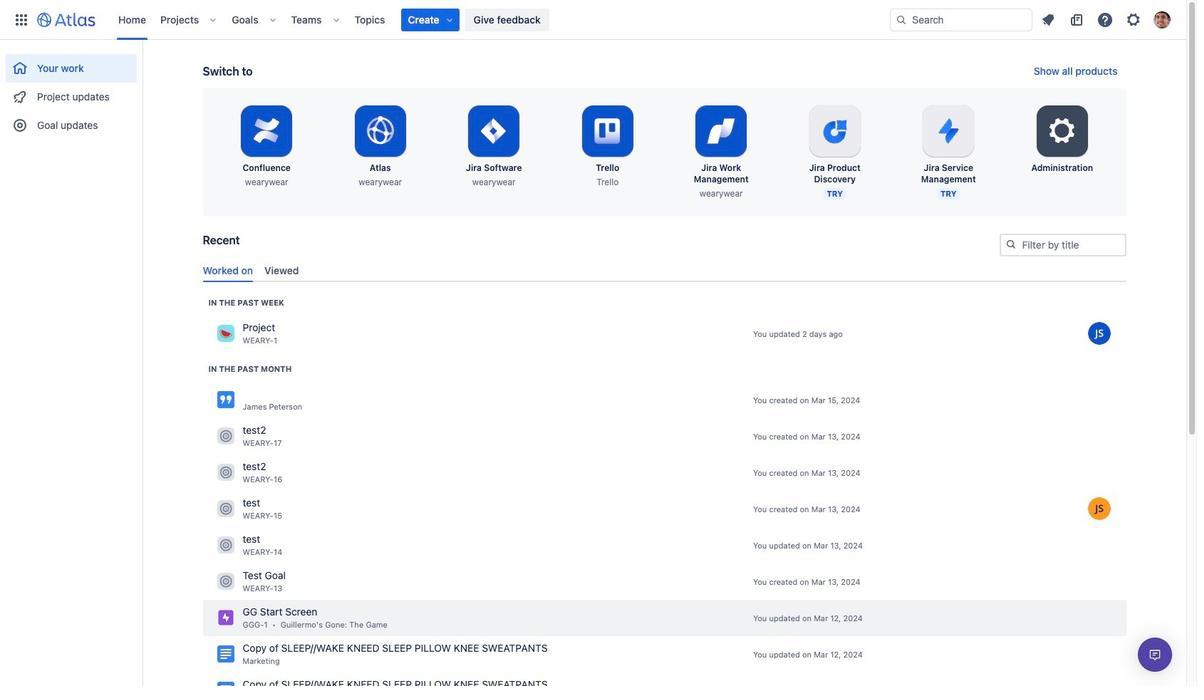 Task type: vqa. For each thing, say whether or not it's contained in the screenshot.
LABEL IMAGE
no



Task type: locate. For each thing, give the bounding box(es) containing it.
0 vertical spatial confluence image
[[217, 392, 234, 409]]

3 townsquare image from the top
[[217, 501, 234, 518]]

townsquare image
[[217, 325, 234, 343], [217, 537, 234, 554], [217, 574, 234, 591]]

0 vertical spatial townsquare image
[[217, 428, 234, 445]]

1 townsquare image from the top
[[217, 325, 234, 343]]

0 vertical spatial townsquare image
[[217, 325, 234, 343]]

2 townsquare image from the top
[[217, 537, 234, 554]]

2 townsquare image from the top
[[217, 464, 234, 482]]

2 vertical spatial townsquare image
[[217, 501, 234, 518]]

tab list
[[197, 259, 1133, 282]]

help image
[[1097, 11, 1115, 28]]

None search field
[[891, 8, 1033, 31]]

0 vertical spatial heading
[[209, 297, 284, 309]]

search image
[[1006, 239, 1017, 250]]

jira image
[[217, 610, 234, 627]]

1 vertical spatial confluence image
[[217, 646, 234, 663]]

2 vertical spatial townsquare image
[[217, 574, 234, 591]]

2 heading from the top
[[209, 364, 292, 375]]

1 vertical spatial heading
[[209, 364, 292, 375]]

confluence image
[[217, 392, 234, 409], [217, 646, 234, 663], [217, 683, 234, 687]]

switch to... image
[[13, 11, 30, 28]]

1 vertical spatial townsquare image
[[217, 464, 234, 482]]

group
[[6, 40, 137, 144]]

townsquare image
[[217, 428, 234, 445], [217, 464, 234, 482], [217, 501, 234, 518]]

1 vertical spatial townsquare image
[[217, 537, 234, 554]]

banner
[[0, 0, 1187, 40]]

3 confluence image from the top
[[217, 683, 234, 687]]

2 vertical spatial confluence image
[[217, 683, 234, 687]]

heading
[[209, 297, 284, 309], [209, 364, 292, 375]]

1 heading from the top
[[209, 297, 284, 309]]



Task type: describe. For each thing, give the bounding box(es) containing it.
open intercom messenger image
[[1147, 647, 1164, 664]]

account image
[[1154, 11, 1172, 28]]

notifications image
[[1040, 11, 1057, 28]]

Search field
[[891, 8, 1033, 31]]

settings image
[[1126, 11, 1143, 28]]

2 confluence image from the top
[[217, 646, 234, 663]]

search image
[[896, 14, 908, 25]]

1 confluence image from the top
[[217, 392, 234, 409]]

1 townsquare image from the top
[[217, 428, 234, 445]]

settings image
[[1046, 114, 1080, 148]]

top element
[[9, 0, 891, 40]]

3 townsquare image from the top
[[217, 574, 234, 591]]

Filter by title field
[[1002, 235, 1126, 255]]



